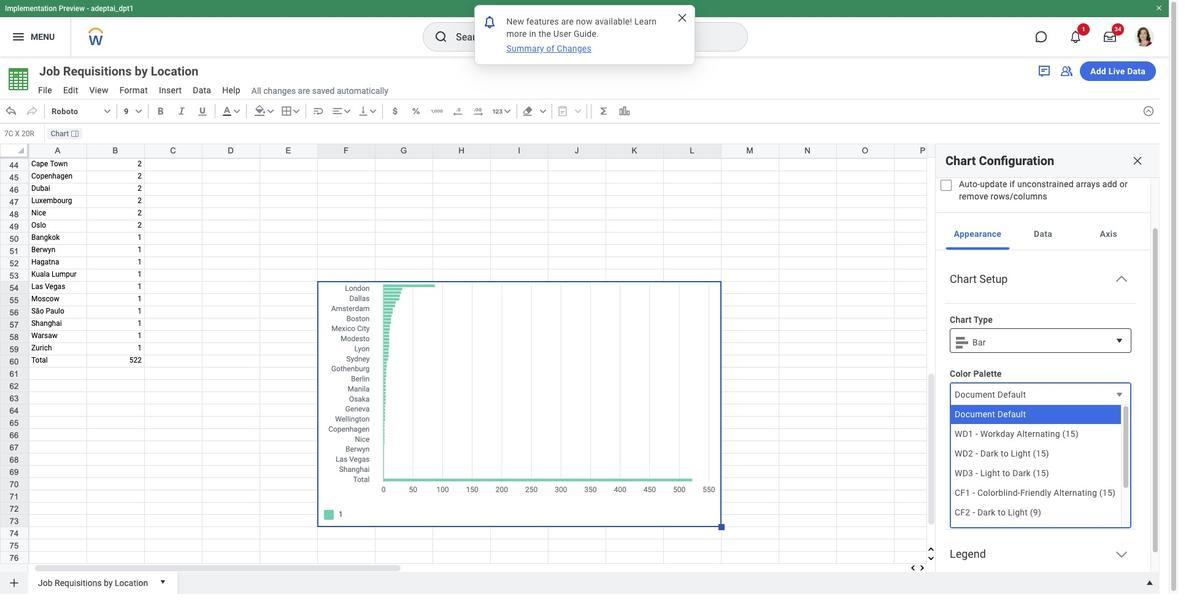 Task type: describe. For each thing, give the bounding box(es) containing it.
notifications large image
[[1070, 31, 1082, 43]]

2 horizontal spatial chevron down small image
[[1112, 440, 1127, 455]]

9 button
[[120, 101, 145, 121]]

all changes are saved automatically
[[252, 86, 388, 95]]

appearance button
[[946, 218, 1010, 250]]

remove
[[959, 191, 988, 201]]

cf3
[[955, 527, 970, 537]]

light down wd1 - workday alternating (15)
[[1011, 449, 1031, 458]]

roboto
[[52, 106, 78, 116]]

italics image
[[175, 105, 188, 117]]

bold image
[[154, 105, 167, 117]]

dollar sign image
[[389, 105, 401, 117]]

profile logan mcneil image
[[1135, 27, 1154, 49]]

colorblind-
[[978, 488, 1020, 498]]

to for cf3
[[1000, 527, 1008, 537]]

3 chevron down small image from the left
[[231, 105, 243, 117]]

bar button
[[950, 328, 1132, 353]]

underline image
[[196, 105, 208, 117]]

cf2
[[955, 507, 970, 517]]

toolbar container region
[[0, 99, 1138, 123]]

add zero image
[[472, 105, 485, 117]]

0 horizontal spatial x image
[[676, 12, 688, 24]]

add
[[1103, 179, 1117, 189]]

data inside menus menu bar
[[193, 85, 211, 95]]

1
[[1082, 26, 1085, 33]]

chevron up image
[[1114, 547, 1129, 561]]

arial
[[955, 444, 973, 453]]

unconstrained
[[1017, 179, 1074, 189]]

are for changes
[[298, 86, 310, 95]]

5 chevron down small image from the left
[[290, 105, 302, 117]]

or
[[1120, 179, 1128, 189]]

live
[[1109, 66, 1125, 76]]

caret up image
[[1144, 577, 1156, 589]]

- inside menu banner
[[87, 4, 89, 13]]

document inside popup button
[[955, 390, 995, 399]]

features
[[526, 17, 559, 26]]

list box containing document default
[[951, 404, 1131, 542]]

menu
[[31, 32, 55, 41]]

undo l image
[[5, 105, 17, 117]]

new
[[507, 17, 524, 26]]

chevron down small image for align bottom icon
[[367, 105, 379, 117]]

file
[[38, 85, 52, 95]]

requisitions for 1st job requisitions by location button from the bottom
[[55, 578, 102, 588]]

format
[[120, 85, 148, 95]]

align bottom image
[[357, 105, 369, 117]]

roboto button
[[47, 101, 114, 121]]

add live data
[[1090, 66, 1146, 76]]

data button
[[1011, 218, 1075, 250]]

light up colorblind-
[[980, 468, 1000, 478]]

1 job requisitions by location button from the top
[[33, 63, 221, 80]]

0 vertical spatial alternating
[[1017, 429, 1060, 439]]

auto-update if unconstrained arrays add or remove rows/columns
[[959, 179, 1128, 201]]

2 document from the top
[[955, 409, 995, 419]]

4 chevron down small image from the left
[[264, 105, 277, 117]]

add live data button
[[1080, 61, 1156, 81]]

by for 2nd job requisitions by location button from the bottom
[[135, 64, 148, 79]]

to for cf2
[[998, 507, 1006, 517]]

chart for chart configuration
[[946, 153, 976, 168]]

learn
[[635, 17, 657, 26]]

font
[[974, 423, 992, 433]]

media classroom image
[[1059, 64, 1074, 79]]

legend button
[[945, 539, 1136, 578]]

wd2
[[955, 449, 973, 458]]

the
[[539, 29, 551, 39]]

job requisitions by location for 2nd job requisitions by location button from the bottom
[[39, 64, 199, 79]]

wd1
[[955, 429, 973, 439]]

numbers image
[[491, 105, 504, 117]]

chart button
[[47, 128, 82, 139]]

user
[[553, 29, 571, 39]]

2 job requisitions by location button from the top
[[33, 572, 153, 592]]

6 chevron down small image from the left
[[501, 105, 513, 117]]

- for wd2
[[976, 449, 978, 458]]

are for features
[[561, 17, 574, 26]]

wd3
[[955, 468, 973, 478]]

(15) for alternating
[[1100, 488, 1116, 498]]

default inside popup button
[[998, 390, 1026, 399]]

caret down small image
[[157, 576, 169, 588]]

- for cf2
[[973, 507, 975, 517]]

if
[[1010, 179, 1015, 189]]

cf1
[[955, 488, 970, 498]]

autosum image
[[598, 105, 610, 117]]

by for 1st job requisitions by location button from the bottom
[[104, 578, 113, 588]]

34
[[1115, 26, 1122, 33]]

axis
[[1100, 229, 1117, 239]]

dark up cf1 - colorblind-friendly alternating (15)
[[1013, 468, 1031, 478]]

palette
[[974, 369, 1002, 379]]

update
[[980, 179, 1007, 189]]

wd3 - light to dark (15)
[[955, 468, 1049, 478]]

border all image
[[280, 105, 293, 117]]

light down cf2 - dark to light (9)
[[978, 527, 997, 537]]

configuration
[[979, 153, 1054, 168]]

chart configuration
[[946, 153, 1054, 168]]

changes
[[557, 44, 592, 53]]

close environment banner image
[[1156, 4, 1163, 12]]

Search Workday  search field
[[456, 23, 722, 50]]

remove zero image
[[451, 105, 464, 117]]

data inside button
[[1034, 229, 1052, 239]]

location for 2nd job requisitions by location button from the bottom
[[151, 64, 199, 79]]

preview
[[59, 4, 85, 13]]

chart setup
[[950, 272, 1008, 285]]

chart type
[[950, 315, 993, 325]]

summary
[[507, 44, 544, 53]]

to for wd2
[[1001, 449, 1009, 458]]

setup
[[980, 272, 1008, 285]]

wd2 - dark to light (15)
[[955, 449, 1049, 458]]

menu button
[[0, 17, 71, 56]]

chart for chart
[[51, 129, 69, 138]]

inbox large image
[[1104, 31, 1116, 43]]

(15) for dark
[[1033, 468, 1049, 478]]

appearance
[[954, 229, 1002, 239]]

1 button
[[1062, 23, 1090, 50]]

data inside button
[[1127, 66, 1146, 76]]

cf1 - colorblind-friendly alternating (15)
[[955, 488, 1116, 498]]

cf2 - dark to light (9)
[[955, 507, 1041, 517]]

summary of changes link
[[505, 42, 593, 55]]

job for 2nd job requisitions by location button from the bottom
[[39, 64, 60, 79]]

eraser image
[[521, 105, 534, 117]]

legend
[[950, 547, 986, 560]]



Task type: locate. For each thing, give the bounding box(es) containing it.
0 vertical spatial x image
[[676, 12, 688, 24]]

job right the add footer ws icon
[[38, 578, 53, 588]]

available!
[[595, 17, 632, 26]]

x image down 'chevron up circle' image
[[1132, 155, 1144, 167]]

1 document default from the top
[[955, 390, 1026, 399]]

are left saved
[[298, 86, 310, 95]]

chart
[[51, 129, 69, 138], [946, 153, 976, 168], [950, 272, 977, 285], [950, 315, 972, 325], [950, 423, 972, 433]]

chevron down small image inside roboto popup button
[[101, 105, 114, 117]]

chevron down small image left text wrap image
[[290, 105, 302, 117]]

workday
[[980, 429, 1015, 439]]

chart up 'arial'
[[950, 423, 972, 433]]

chart inside dropdown button
[[950, 272, 977, 285]]

0 vertical spatial location
[[151, 64, 199, 79]]

list box
[[951, 404, 1131, 542]]

menus menu bar
[[32, 82, 247, 101]]

- for wd3
[[976, 468, 978, 478]]

tabs element
[[936, 218, 1151, 250]]

chevron up image
[[1114, 272, 1129, 287]]

1 vertical spatial job
[[38, 578, 53, 588]]

alternating
[[1017, 429, 1060, 439], [1054, 488, 1097, 498]]

automatically
[[337, 86, 388, 95]]

1 chevron down small image from the left
[[101, 105, 114, 117]]

location
[[151, 64, 199, 79], [115, 578, 148, 588]]

to up "wd3 - light to dark (15)"
[[1001, 449, 1009, 458]]

arrays
[[1076, 179, 1100, 189]]

- for cf1
[[973, 488, 975, 498]]

all
[[252, 86, 261, 95]]

color for color palette
[[950, 369, 971, 379]]

search image
[[434, 29, 449, 44]]

now
[[576, 17, 593, 26]]

by left the caret down small image
[[104, 578, 113, 588]]

2 document default from the top
[[955, 409, 1026, 419]]

- for wd1
[[976, 429, 978, 439]]

new features are now available! learn more in the user guide. summary of changes
[[507, 17, 659, 53]]

add footer ws image
[[8, 577, 20, 589]]

to
[[1001, 449, 1009, 458], [1003, 468, 1010, 478], [998, 507, 1006, 517], [1000, 527, 1008, 537]]

requisitions for 2nd job requisitions by location button from the bottom
[[63, 64, 132, 79]]

0 horizontal spatial are
[[298, 86, 310, 95]]

1 horizontal spatial data
[[1034, 229, 1052, 239]]

dark down workday
[[980, 449, 999, 458]]

view
[[89, 85, 108, 95]]

1 horizontal spatial chevron down small image
[[367, 105, 379, 117]]

0 vertical spatial document
[[955, 390, 995, 399]]

dialog
[[474, 5, 695, 65]]

default down palette
[[998, 390, 1026, 399]]

job up file
[[39, 64, 60, 79]]

color palette
[[950, 369, 1002, 379]]

dark down cf2 - dark to light (9)
[[1010, 527, 1028, 537]]

1 vertical spatial default
[[998, 409, 1026, 419]]

1 horizontal spatial color
[[1092, 423, 1114, 433]]

2 vertical spatial data
[[1034, 229, 1052, 239]]

chart for chart font
[[950, 423, 972, 433]]

chevron down small image left 9
[[101, 105, 114, 117]]

friendly
[[1020, 488, 1052, 498]]

1 vertical spatial are
[[298, 86, 310, 95]]

1 vertical spatial job requisitions by location button
[[33, 572, 153, 592]]

location for 1st job requisitions by location button from the bottom
[[115, 578, 148, 588]]

rows/columns
[[991, 191, 1048, 201]]

0 horizontal spatial location
[[115, 578, 148, 588]]

- right wd1
[[976, 429, 978, 439]]

insert
[[159, 85, 182, 95]]

chevron down small image right 9
[[132, 105, 145, 117]]

chevron down small image down help
[[231, 105, 243, 117]]

1 (9) from the top
[[1030, 507, 1041, 517]]

chevron down small image for align left image
[[341, 105, 353, 117]]

default
[[998, 390, 1026, 399], [998, 409, 1026, 419]]

(9) for cf2 - dark to light (9)
[[1030, 507, 1041, 517]]

adeptai_dpt1
[[91, 4, 134, 13]]

edit
[[63, 85, 78, 95]]

color for color
[[1092, 423, 1114, 433]]

1 vertical spatial color
[[1092, 423, 1114, 433]]

0 vertical spatial job requisitions by location
[[39, 64, 199, 79]]

- for cf3
[[973, 527, 975, 537]]

type
[[974, 315, 993, 325]]

chart left setup
[[950, 272, 977, 285]]

document default
[[955, 390, 1026, 399], [955, 409, 1026, 419]]

chart for chart setup
[[950, 272, 977, 285]]

1 vertical spatial x image
[[1132, 155, 1144, 167]]

data down auto-update if unconstrained arrays add or remove rows/columns
[[1034, 229, 1052, 239]]

1 vertical spatial document default
[[955, 409, 1026, 419]]

changes
[[263, 86, 296, 95]]

7 chevron down small image from the left
[[537, 105, 549, 117]]

location up insert
[[151, 64, 199, 79]]

- right cf3
[[973, 527, 975, 537]]

by
[[135, 64, 148, 79], [104, 578, 113, 588]]

1 vertical spatial document
[[955, 409, 995, 419]]

axis button
[[1077, 218, 1141, 250]]

grid
[[0, 0, 1178, 587]]

0 vertical spatial default
[[998, 390, 1026, 399]]

1 horizontal spatial are
[[561, 17, 574, 26]]

0 vertical spatial color
[[950, 369, 971, 379]]

document default inside popup button
[[955, 390, 1026, 399]]

menu banner
[[0, 0, 1169, 56]]

1 horizontal spatial by
[[135, 64, 148, 79]]

alternating right the friendly
[[1054, 488, 1097, 498]]

auto-
[[959, 179, 980, 189]]

light down cf1 - colorblind-friendly alternating (15)
[[1008, 507, 1028, 517]]

chart setup button
[[945, 264, 1136, 303]]

document default down palette
[[955, 390, 1026, 399]]

1 vertical spatial job requisitions by location
[[38, 578, 148, 588]]

0 vertical spatial requisitions
[[63, 64, 132, 79]]

2 horizontal spatial data
[[1127, 66, 1146, 76]]

(9) down the friendly
[[1030, 507, 1041, 517]]

default up wd1 - workday alternating (15)
[[998, 409, 1026, 419]]

by up menus menu bar
[[135, 64, 148, 79]]

9
[[124, 106, 129, 116]]

(9) up legend dropdown button
[[1030, 527, 1041, 537]]

tab content element
[[936, 250, 1151, 593]]

document
[[955, 390, 995, 399], [955, 409, 995, 419]]

dialog containing new features are now available! learn more in the user guide.
[[474, 5, 695, 65]]

saved
[[312, 86, 335, 95]]

job for 1st job requisitions by location button from the bottom
[[38, 578, 53, 588]]

guide.
[[574, 29, 599, 39]]

- right 'preview'
[[87, 4, 89, 13]]

thousands comma image
[[431, 105, 443, 117]]

1 document from the top
[[955, 390, 995, 399]]

to down colorblind-
[[998, 507, 1006, 517]]

x image right learn
[[676, 12, 688, 24]]

to for wd3
[[1003, 468, 1010, 478]]

0 horizontal spatial chevron down small image
[[341, 105, 353, 117]]

implementation preview -   adeptai_dpt1
[[5, 4, 134, 13]]

document up chart font
[[955, 409, 995, 419]]

0 vertical spatial (9)
[[1030, 507, 1041, 517]]

1 horizontal spatial x image
[[1132, 155, 1144, 167]]

0 vertical spatial by
[[135, 64, 148, 79]]

0 horizontal spatial color
[[950, 369, 971, 379]]

add
[[1090, 66, 1106, 76]]

location left the caret down small image
[[115, 578, 148, 588]]

dark up "cf3 - light to dark (9)" at the bottom right of the page
[[978, 507, 996, 517]]

color
[[950, 369, 971, 379], [1092, 423, 1114, 433]]

chevron down small image inside 9 "dropdown button"
[[132, 105, 145, 117]]

- right cf1
[[973, 488, 975, 498]]

chevron down small image right eraser image
[[537, 105, 549, 117]]

0 horizontal spatial data
[[193, 85, 211, 95]]

chevron down small image left "border all" 'icon'
[[264, 105, 277, 117]]

to down cf2 - dark to light (9)
[[1000, 527, 1008, 537]]

are inside new features are now available! learn more in the user guide. summary of changes
[[561, 17, 574, 26]]

chart inside button
[[51, 129, 69, 138]]

alternating down 'document default' popup button
[[1017, 429, 1060, 439]]

chart image
[[618, 105, 631, 117]]

of
[[546, 44, 555, 53]]

align left image
[[331, 105, 343, 117]]

1 default from the top
[[998, 390, 1026, 399]]

c bar clustered image
[[955, 335, 970, 350]]

0 vertical spatial are
[[561, 17, 574, 26]]

34 button
[[1097, 23, 1124, 50]]

arial button
[[950, 436, 1086, 461]]

chart up auto-
[[946, 153, 976, 168]]

wd1 - workday alternating (15)
[[955, 429, 1079, 439]]

0 vertical spatial data
[[1127, 66, 1146, 76]]

chevron down small image left eraser image
[[501, 105, 513, 117]]

chart down roboto
[[51, 129, 69, 138]]

1 vertical spatial location
[[115, 578, 148, 588]]

chevron down small image
[[101, 105, 114, 117], [132, 105, 145, 117], [231, 105, 243, 117], [264, 105, 277, 117], [290, 105, 302, 117], [501, 105, 513, 117], [537, 105, 549, 117]]

data up underline icon
[[193, 85, 211, 95]]

chevron up circle image
[[1143, 105, 1155, 117]]

job requisitions by location
[[39, 64, 199, 79], [38, 578, 148, 588]]

are
[[561, 17, 574, 26], [298, 86, 310, 95]]

(15) for light
[[1033, 449, 1049, 458]]

0 vertical spatial job
[[39, 64, 60, 79]]

document down 'color palette' on the bottom right of the page
[[955, 390, 995, 399]]

0 vertical spatial job requisitions by location button
[[33, 63, 221, 80]]

chevron down small image
[[341, 105, 353, 117], [367, 105, 379, 117], [1112, 440, 1127, 455]]

2 (9) from the top
[[1030, 527, 1041, 537]]

cf3 - light to dark (9)
[[955, 527, 1041, 537]]

2 chevron down small image from the left
[[132, 105, 145, 117]]

in
[[529, 29, 536, 39]]

- right wd3
[[976, 468, 978, 478]]

help
[[222, 85, 240, 95]]

(9) for cf3 - light to dark (9)
[[1030, 527, 1041, 537]]

(9)
[[1030, 507, 1041, 517], [1030, 527, 1041, 537]]

notifications image
[[482, 14, 497, 29]]

to down the wd2 - dark to light (15)
[[1003, 468, 1010, 478]]

implementation
[[5, 4, 57, 13]]

job
[[39, 64, 60, 79], [38, 578, 53, 588]]

justify image
[[11, 29, 26, 44]]

0 horizontal spatial by
[[104, 578, 113, 588]]

- right wd2
[[976, 449, 978, 458]]

1 vertical spatial data
[[193, 85, 211, 95]]

1 vertical spatial alternating
[[1054, 488, 1097, 498]]

0 vertical spatial document default
[[955, 390, 1026, 399]]

data
[[1127, 66, 1146, 76], [193, 85, 211, 95], [1034, 229, 1052, 239]]

percentage image
[[410, 105, 422, 117]]

all changes are saved automatically button
[[247, 85, 388, 97]]

None text field
[[1, 125, 44, 142]]

bar
[[973, 338, 986, 347]]

more
[[507, 29, 527, 39]]

x image
[[676, 12, 688, 24], [1132, 155, 1144, 167]]

(15)
[[1063, 429, 1079, 439], [1033, 449, 1049, 458], [1033, 468, 1049, 478], [1100, 488, 1116, 498]]

are inside button
[[298, 86, 310, 95]]

chart left type
[[950, 315, 972, 325]]

1 vertical spatial by
[[104, 578, 113, 588]]

activity stream image
[[1037, 64, 1052, 79]]

document default button
[[950, 382, 1132, 407]]

chart for chart type
[[950, 315, 972, 325]]

job requisitions by location button
[[33, 63, 221, 80], [33, 572, 153, 592]]

are up user
[[561, 17, 574, 26]]

- right cf2 on the bottom
[[973, 507, 975, 517]]

job requisitions by location for 1st job requisitions by location button from the bottom
[[38, 578, 148, 588]]

1 vertical spatial requisitions
[[55, 578, 102, 588]]

chart font
[[950, 423, 992, 433]]

-
[[87, 4, 89, 13], [976, 429, 978, 439], [976, 449, 978, 458], [976, 468, 978, 478], [973, 488, 975, 498], [973, 507, 975, 517], [973, 527, 975, 537]]

text wrap image
[[312, 105, 324, 117]]

data right live
[[1127, 66, 1146, 76]]

1 horizontal spatial location
[[151, 64, 199, 79]]

1 vertical spatial (9)
[[1030, 527, 1041, 537]]

2 default from the top
[[998, 409, 1026, 419]]

document default up font
[[955, 409, 1026, 419]]



Task type: vqa. For each thing, say whether or not it's contained in the screenshot.
banner
no



